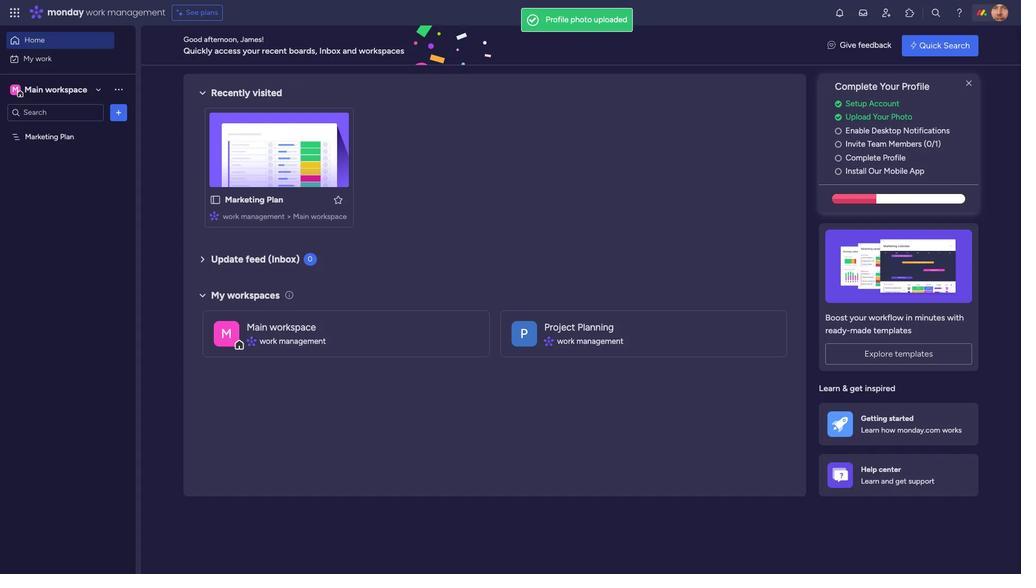 Task type: describe. For each thing, give the bounding box(es) containing it.
boost your workflow in minutes with ready-made templates
[[826, 313, 964, 336]]

our
[[869, 167, 882, 176]]

team
[[868, 140, 887, 149]]

install our mobile app link
[[835, 166, 979, 178]]

update
[[211, 254, 244, 266]]

your inside good afternoon, james! quickly access your recent boards, inbox and workspaces
[[243, 45, 260, 56]]

2 vertical spatial workspace
[[270, 322, 316, 333]]

1 vertical spatial main workspace
[[247, 322, 316, 333]]

members
[[889, 140, 922, 149]]

marketing plan inside list box
[[25, 132, 74, 141]]

workspace image for main
[[214, 321, 239, 347]]

2 vertical spatial main
[[247, 322, 267, 333]]

workspace options image
[[113, 84, 124, 95]]

works
[[943, 426, 962, 435]]

recently
[[211, 87, 250, 99]]

workspace image for project
[[512, 321, 537, 347]]

notifications
[[904, 126, 950, 136]]

my workspaces
[[211, 290, 280, 302]]

install our mobile app
[[846, 167, 925, 176]]

m inside workspace image
[[12, 85, 19, 94]]

profile photo uploaded
[[546, 15, 628, 24]]

project planning
[[545, 322, 614, 333]]

getting started element
[[819, 403, 979, 446]]

complete profile
[[846, 153, 906, 163]]

monday work management
[[47, 6, 165, 19]]

complete your profile
[[835, 81, 930, 93]]

desktop
[[872, 126, 902, 136]]

search
[[944, 40, 970, 50]]

close my workspaces image
[[196, 289, 209, 302]]

update feed (inbox)
[[211, 254, 300, 266]]

(inbox)
[[268, 254, 300, 266]]

quick search button
[[902, 35, 979, 56]]

my work button
[[6, 50, 114, 67]]

boost
[[826, 313, 848, 323]]

templates inside boost your workflow in minutes with ready-made templates
[[874, 326, 912, 336]]

help image
[[955, 7, 965, 18]]

close recently visited image
[[196, 87, 209, 99]]

1 vertical spatial marketing plan
[[225, 195, 283, 205]]

explore
[[865, 349, 893, 359]]

work down my workspaces
[[260, 337, 277, 346]]

quickly
[[184, 45, 212, 56]]

upload your photo link
[[835, 111, 979, 123]]

main workspace inside "workspace selection" "element"
[[24, 84, 87, 94]]

circle o image for invite
[[835, 141, 842, 149]]

see
[[186, 8, 199, 17]]

quick search
[[920, 40, 970, 50]]

get inside help center learn and get support
[[896, 477, 907, 486]]

learn for getting
[[861, 426, 880, 435]]

explore templates button
[[826, 344, 973, 365]]

work management > main workspace
[[223, 212, 347, 221]]

your inside boost your workflow in minutes with ready-made templates
[[850, 313, 867, 323]]

templates inside button
[[895, 349, 934, 359]]

plan inside list box
[[60, 132, 74, 141]]

mobile
[[884, 167, 908, 176]]

your for complete
[[880, 81, 900, 93]]

Search in workspace field
[[22, 106, 89, 119]]

my work
[[23, 54, 52, 63]]

see plans
[[186, 8, 218, 17]]

1 vertical spatial profile
[[902, 81, 930, 93]]

open update feed (inbox) image
[[196, 253, 209, 266]]

project
[[545, 322, 575, 333]]

workspace inside "workspace selection" "element"
[[45, 84, 87, 94]]

setup
[[846, 99, 867, 108]]

complete profile link
[[835, 152, 979, 164]]

good
[[184, 35, 202, 44]]

(0/1)
[[924, 140, 941, 149]]

work management for p
[[557, 337, 624, 346]]

templates image image
[[829, 230, 969, 303]]

quick
[[920, 40, 942, 50]]

setup account
[[846, 99, 900, 108]]

workspace selection element
[[10, 83, 89, 97]]

see plans button
[[172, 5, 223, 21]]

account
[[869, 99, 900, 108]]

photo
[[892, 112, 913, 122]]

recently visited
[[211, 87, 282, 99]]

inbox image
[[858, 7, 869, 18]]

0
[[308, 255, 313, 264]]

home button
[[6, 32, 114, 49]]



Task type: vqa. For each thing, say whether or not it's contained in the screenshot.
form corresponding to Work request form
no



Task type: locate. For each thing, give the bounding box(es) containing it.
your up made
[[850, 313, 867, 323]]

circle o image
[[835, 127, 842, 135], [835, 141, 842, 149]]

1 vertical spatial and
[[882, 477, 894, 486]]

0 vertical spatial my
[[23, 54, 34, 63]]

work management
[[260, 337, 326, 346], [557, 337, 624, 346]]

profile down invite team members (0/1)
[[883, 153, 906, 163]]

profile up setup account link in the top right of the page
[[902, 81, 930, 93]]

1 horizontal spatial marketing plan
[[225, 195, 283, 205]]

support
[[909, 477, 935, 486]]

1 vertical spatial templates
[[895, 349, 934, 359]]

2 workspace image from the left
[[512, 321, 537, 347]]

help
[[861, 465, 877, 474]]

circle o image inside complete profile link
[[835, 154, 842, 162]]

templates down workflow
[[874, 326, 912, 336]]

started
[[890, 414, 914, 423]]

2 work management from the left
[[557, 337, 624, 346]]

2 circle o image from the top
[[835, 168, 842, 176]]

ready-
[[826, 326, 851, 336]]

minutes
[[915, 313, 946, 323]]

v2 user feedback image
[[828, 40, 836, 51]]

work down home
[[35, 54, 52, 63]]

0 horizontal spatial your
[[243, 45, 260, 56]]

circle o image for enable
[[835, 127, 842, 135]]

0 vertical spatial learn
[[819, 384, 841, 394]]

work up update
[[223, 212, 239, 221]]

james peterson image
[[992, 4, 1009, 21]]

circle o image for complete
[[835, 154, 842, 162]]

0 vertical spatial complete
[[835, 81, 878, 93]]

1 vertical spatial circle o image
[[835, 141, 842, 149]]

how
[[882, 426, 896, 435]]

my down home
[[23, 54, 34, 63]]

apps image
[[905, 7, 916, 18]]

learn down help
[[861, 477, 880, 486]]

upload
[[846, 112, 871, 122]]

0 vertical spatial marketing plan
[[25, 132, 74, 141]]

my for my work
[[23, 54, 34, 63]]

1 vertical spatial m
[[221, 326, 232, 341]]

monday.com
[[898, 426, 941, 435]]

workspace
[[45, 84, 87, 94], [311, 212, 347, 221], [270, 322, 316, 333]]

my inside button
[[23, 54, 34, 63]]

my right close my workspaces image
[[211, 290, 225, 302]]

0 horizontal spatial marketing plan
[[25, 132, 74, 141]]

help center learn and get support
[[861, 465, 935, 486]]

0 vertical spatial main
[[24, 84, 43, 94]]

notifications image
[[835, 7, 845, 18]]

check circle image
[[835, 113, 842, 121]]

0 vertical spatial workspace
[[45, 84, 87, 94]]

check image
[[527, 14, 539, 26]]

1 horizontal spatial plan
[[267, 195, 283, 205]]

your down account
[[873, 112, 890, 122]]

complete
[[835, 81, 878, 93], [846, 153, 881, 163]]

complete for complete your profile
[[835, 81, 878, 93]]

work
[[86, 6, 105, 19], [35, 54, 52, 63], [223, 212, 239, 221], [260, 337, 277, 346], [557, 337, 575, 346]]

1 horizontal spatial workspace image
[[512, 321, 537, 347]]

monday
[[47, 6, 84, 19]]

management
[[107, 6, 165, 19], [241, 212, 285, 221], [279, 337, 326, 346], [577, 337, 624, 346]]

0 vertical spatial and
[[343, 45, 357, 56]]

0 vertical spatial your
[[880, 81, 900, 93]]

2 vertical spatial profile
[[883, 153, 906, 163]]

help center element
[[819, 455, 979, 497]]

profile left the photo in the top of the page
[[546, 15, 569, 24]]

0 horizontal spatial main
[[24, 84, 43, 94]]

0 vertical spatial your
[[243, 45, 260, 56]]

work right monday
[[86, 6, 105, 19]]

learn down getting
[[861, 426, 880, 435]]

public board image
[[210, 194, 221, 206]]

photo
[[571, 15, 592, 24]]

get
[[850, 384, 863, 394], [896, 477, 907, 486]]

and down center
[[882, 477, 894, 486]]

marketing
[[25, 132, 58, 141], [225, 195, 265, 205]]

my for my workspaces
[[211, 290, 225, 302]]

marketing inside list box
[[25, 132, 58, 141]]

plan
[[60, 132, 74, 141], [267, 195, 283, 205]]

learn for help
[[861, 477, 880, 486]]

1 horizontal spatial main workspace
[[247, 322, 316, 333]]

0 vertical spatial m
[[12, 85, 19, 94]]

circle o image inside invite team members (0/1) link
[[835, 141, 842, 149]]

options image
[[113, 107, 124, 118]]

0 horizontal spatial get
[[850, 384, 863, 394]]

good afternoon, james! quickly access your recent boards, inbox and workspaces
[[184, 35, 405, 56]]

enable
[[846, 126, 870, 136]]

your down james!
[[243, 45, 260, 56]]

2 horizontal spatial main
[[293, 212, 309, 221]]

0 vertical spatial profile
[[546, 15, 569, 24]]

circle o image left install
[[835, 168, 842, 176]]

circle o image inside install our mobile app link
[[835, 168, 842, 176]]

2 circle o image from the top
[[835, 141, 842, 149]]

invite members image
[[882, 7, 892, 18]]

and right inbox
[[343, 45, 357, 56]]

main inside "workspace selection" "element"
[[24, 84, 43, 94]]

explore templates
[[865, 349, 934, 359]]

workspace image containing p
[[512, 321, 537, 347]]

boards,
[[289, 45, 317, 56]]

&
[[843, 384, 848, 394]]

circle o image down check circle image at top right
[[835, 127, 842, 135]]

main workspace down my workspaces
[[247, 322, 316, 333]]

main
[[24, 84, 43, 94], [293, 212, 309, 221], [247, 322, 267, 333]]

give feedback
[[840, 41, 892, 50]]

templates right explore
[[895, 349, 934, 359]]

app
[[910, 167, 925, 176]]

0 vertical spatial marketing
[[25, 132, 58, 141]]

made
[[851, 326, 872, 336]]

and inside help center learn and get support
[[882, 477, 894, 486]]

0 horizontal spatial workspace image
[[214, 321, 239, 347]]

your up account
[[880, 81, 900, 93]]

1 vertical spatial your
[[873, 112, 890, 122]]

1 vertical spatial learn
[[861, 426, 880, 435]]

1 horizontal spatial get
[[896, 477, 907, 486]]

marketing plan down search in workspace field
[[25, 132, 74, 141]]

complete up install
[[846, 153, 881, 163]]

inbox
[[319, 45, 341, 56]]

upload your photo
[[846, 112, 913, 122]]

check circle image
[[835, 100, 842, 108]]

search everything image
[[931, 7, 942, 18]]

inspired
[[865, 384, 896, 394]]

1 horizontal spatial my
[[211, 290, 225, 302]]

0 horizontal spatial workspaces
[[227, 290, 280, 302]]

1 horizontal spatial your
[[850, 313, 867, 323]]

workspace image left project
[[512, 321, 537, 347]]

1 horizontal spatial main
[[247, 322, 267, 333]]

learn inside the getting started learn how monday.com works
[[861, 426, 880, 435]]

0 horizontal spatial my
[[23, 54, 34, 63]]

1 circle o image from the top
[[835, 154, 842, 162]]

main workspace up search in workspace field
[[24, 84, 87, 94]]

circle o image left the complete profile
[[835, 154, 842, 162]]

learn left &
[[819, 384, 841, 394]]

plan up work management > main workspace
[[267, 195, 283, 205]]

marketing plan list box
[[0, 126, 136, 289]]

0 horizontal spatial marketing
[[25, 132, 58, 141]]

1 circle o image from the top
[[835, 127, 842, 135]]

0 vertical spatial get
[[850, 384, 863, 394]]

uploaded
[[594, 15, 628, 24]]

getting started learn how monday.com works
[[861, 414, 962, 435]]

add to favorites image
[[333, 194, 344, 205]]

your
[[243, 45, 260, 56], [850, 313, 867, 323]]

main workspace
[[24, 84, 87, 94], [247, 322, 316, 333]]

home
[[24, 36, 45, 45]]

give
[[840, 41, 857, 50]]

and
[[343, 45, 357, 56], [882, 477, 894, 486]]

circle o image
[[835, 154, 842, 162], [835, 168, 842, 176]]

work management for m
[[260, 337, 326, 346]]

workspace image
[[214, 321, 239, 347], [512, 321, 537, 347]]

1 work management from the left
[[260, 337, 326, 346]]

select product image
[[10, 7, 20, 18]]

templates
[[874, 326, 912, 336], [895, 349, 934, 359]]

>
[[287, 212, 291, 221]]

afternoon,
[[204, 35, 239, 44]]

1 vertical spatial main
[[293, 212, 309, 221]]

workspaces
[[359, 45, 405, 56], [227, 290, 280, 302]]

1 horizontal spatial m
[[221, 326, 232, 341]]

invite team members (0/1) link
[[835, 138, 979, 150]]

feed
[[246, 254, 266, 266]]

marketing right public board icon at left
[[225, 195, 265, 205]]

enable desktop notifications link
[[835, 125, 979, 137]]

workspace image down my workspaces
[[214, 321, 239, 347]]

0 horizontal spatial main workspace
[[24, 84, 87, 94]]

james!
[[240, 35, 264, 44]]

planning
[[578, 322, 614, 333]]

circle o image for install
[[835, 168, 842, 176]]

complete up setup
[[835, 81, 878, 93]]

and inside good afternoon, james! quickly access your recent boards, inbox and workspaces
[[343, 45, 357, 56]]

workspaces down the update feed (inbox)
[[227, 290, 280, 302]]

1 workspace image from the left
[[214, 321, 239, 347]]

1 vertical spatial complete
[[846, 153, 881, 163]]

your for upload
[[873, 112, 890, 122]]

0 vertical spatial templates
[[874, 326, 912, 336]]

1 vertical spatial my
[[211, 290, 225, 302]]

main right workspace image
[[24, 84, 43, 94]]

0 horizontal spatial plan
[[60, 132, 74, 141]]

1 vertical spatial workspace
[[311, 212, 347, 221]]

install
[[846, 167, 867, 176]]

1 horizontal spatial marketing
[[225, 195, 265, 205]]

workspace image
[[10, 84, 21, 96]]

marketing plan up work management > main workspace
[[225, 195, 283, 205]]

marketing down search in workspace field
[[25, 132, 58, 141]]

0 vertical spatial circle o image
[[835, 127, 842, 135]]

learn inside help center learn and get support
[[861, 477, 880, 486]]

1 horizontal spatial workspaces
[[359, 45, 405, 56]]

workspaces right inbox
[[359, 45, 405, 56]]

1 vertical spatial circle o image
[[835, 168, 842, 176]]

circle o image inside enable desktop notifications link
[[835, 127, 842, 135]]

1 vertical spatial workspaces
[[227, 290, 280, 302]]

work down project
[[557, 337, 575, 346]]

invite
[[846, 140, 866, 149]]

workflow
[[869, 313, 904, 323]]

plans
[[201, 8, 218, 17]]

p
[[521, 326, 528, 341]]

with
[[948, 313, 964, 323]]

1 vertical spatial your
[[850, 313, 867, 323]]

0 vertical spatial circle o image
[[835, 154, 842, 162]]

0 horizontal spatial m
[[12, 85, 19, 94]]

0 horizontal spatial work management
[[260, 337, 326, 346]]

center
[[879, 465, 902, 474]]

v2 bolt switch image
[[911, 40, 917, 51]]

option
[[0, 127, 136, 129]]

1 horizontal spatial and
[[882, 477, 894, 486]]

workspace image containing m
[[214, 321, 239, 347]]

in
[[906, 313, 913, 323]]

1 vertical spatial plan
[[267, 195, 283, 205]]

0 horizontal spatial and
[[343, 45, 357, 56]]

access
[[215, 45, 241, 56]]

visited
[[253, 87, 282, 99]]

work inside button
[[35, 54, 52, 63]]

0 vertical spatial workspaces
[[359, 45, 405, 56]]

recent
[[262, 45, 287, 56]]

my
[[23, 54, 34, 63], [211, 290, 225, 302]]

plan down search in workspace field
[[60, 132, 74, 141]]

feedback
[[859, 41, 892, 50]]

learn & get inspired
[[819, 384, 896, 394]]

get down center
[[896, 477, 907, 486]]

invite team members (0/1)
[[846, 140, 941, 149]]

your
[[880, 81, 900, 93], [873, 112, 890, 122]]

main down my workspaces
[[247, 322, 267, 333]]

complete for complete profile
[[846, 153, 881, 163]]

workspaces inside good afternoon, james! quickly access your recent boards, inbox and workspaces
[[359, 45, 405, 56]]

1 vertical spatial get
[[896, 477, 907, 486]]

0 vertical spatial main workspace
[[24, 84, 87, 94]]

1 horizontal spatial work management
[[557, 337, 624, 346]]

dapulse x slim image
[[963, 77, 976, 90]]

main right >
[[293, 212, 309, 221]]

1 vertical spatial marketing
[[225, 195, 265, 205]]

enable desktop notifications
[[846, 126, 950, 136]]

getting
[[861, 414, 888, 423]]

2 vertical spatial learn
[[861, 477, 880, 486]]

0 vertical spatial plan
[[60, 132, 74, 141]]

setup account link
[[835, 98, 979, 110]]

circle o image left invite
[[835, 141, 842, 149]]

get right &
[[850, 384, 863, 394]]



